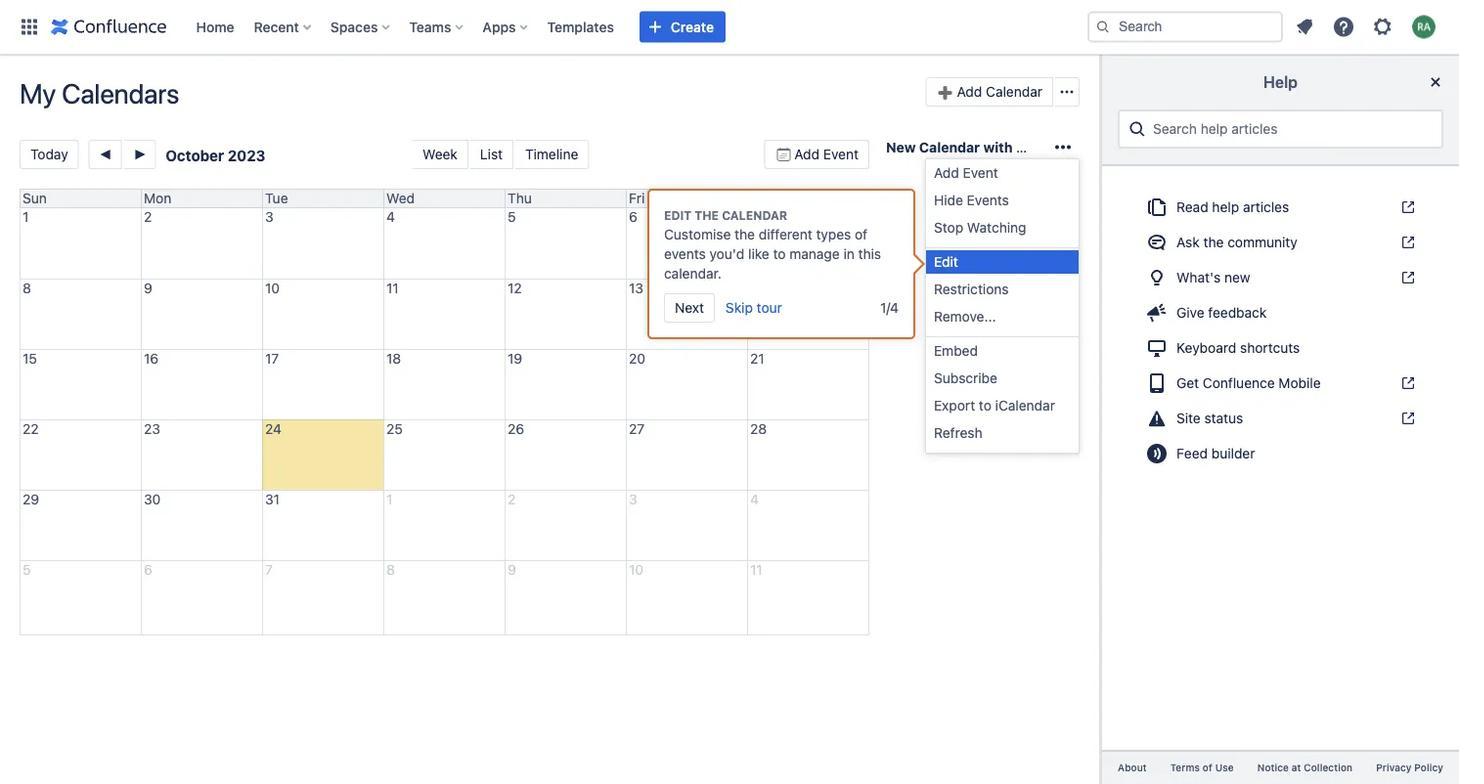 Task type: vqa. For each thing, say whether or not it's contained in the screenshot.
the and
no



Task type: describe. For each thing, give the bounding box(es) containing it.
get confluence mobile
[[1177, 375, 1322, 391]]

home link
[[190, 11, 240, 43]]

like
[[749, 246, 770, 262]]

hide events
[[934, 192, 1010, 208]]

in
[[844, 246, 855, 262]]

0 vertical spatial 8
[[23, 280, 31, 296]]

1 vertical spatial 9
[[508, 562, 516, 578]]

help
[[1264, 73, 1299, 91]]

appswitcher icon image
[[18, 15, 41, 39]]

0 vertical spatial 4
[[387, 209, 395, 225]]

sun
[[23, 190, 47, 206]]

shortcuts
[[1241, 340, 1301, 356]]

october
[[166, 147, 224, 164]]

recent
[[254, 19, 299, 35]]

mobile
[[1279, 375, 1322, 391]]

about
[[1118, 763, 1147, 774]]

refresh
[[934, 425, 983, 441]]

1 vertical spatial 6
[[144, 562, 152, 578]]

restrictions
[[934, 281, 1009, 297]]

0 vertical spatial 6
[[629, 209, 638, 225]]

at
[[1292, 763, 1302, 774]]

privacy
[[1377, 763, 1412, 774]]

give
[[1177, 305, 1205, 321]]

teams
[[409, 19, 451, 35]]

Search field
[[1088, 11, 1284, 43]]

stop watching link
[[927, 216, 1079, 240]]

status
[[1205, 410, 1244, 427]]

21
[[751, 351, 765, 367]]

16
[[144, 351, 159, 367]]

2023
[[228, 147, 266, 164]]

site
[[1177, 410, 1201, 427]]

► button
[[124, 140, 156, 169]]

Search help articles field
[[1148, 112, 1434, 147]]

feedback icon image
[[1146, 301, 1169, 325]]

export
[[934, 398, 976, 414]]

edit
[[664, 209, 692, 223]]

today button
[[20, 140, 79, 169]]

banner containing home
[[0, 0, 1460, 55]]

fri
[[629, 190, 645, 206]]

notice
[[1258, 763, 1290, 774]]

next
[[675, 300, 704, 316]]

remove...
[[934, 309, 997, 325]]

to inside edit the calendar customise the different types of events you'd like to manage in this calendar.
[[774, 246, 786, 262]]

◄ button
[[89, 140, 122, 169]]

calendar for new
[[920, 139, 981, 156]]

of inside edit the calendar customise the different types of events you'd like to manage in this calendar.
[[855, 227, 868, 243]]

documents icon image
[[1146, 196, 1169, 219]]

notice at collection
[[1258, 763, 1353, 774]]

0 vertical spatial 7
[[751, 209, 758, 225]]

1 vertical spatial 2
[[508, 492, 516, 508]]

privacy policy link
[[1365, 760, 1456, 777]]

timeline button
[[516, 140, 589, 169]]

terms of use link
[[1159, 760, 1246, 777]]

13
[[629, 280, 644, 296]]

calendars
[[62, 77, 179, 110]]

1 horizontal spatial 11
[[751, 562, 763, 578]]

add calendar image
[[937, 84, 953, 100]]

calendar.
[[664, 266, 722, 282]]

subscribe link
[[927, 367, 1079, 390]]

12
[[508, 280, 522, 296]]

14
[[751, 280, 765, 296]]

ask
[[1177, 234, 1200, 250]]

notification icon image
[[1294, 15, 1317, 39]]

notice at collection link
[[1246, 760, 1365, 777]]

site status
[[1177, 410, 1244, 427]]

your profile and preferences image
[[1413, 15, 1436, 39]]

events
[[967, 192, 1010, 208]]

terms of use
[[1171, 763, 1235, 774]]

add event image
[[775, 147, 791, 162]]

new
[[1225, 270, 1251, 286]]

20
[[629, 351, 646, 367]]

thu
[[508, 190, 532, 206]]

sat
[[751, 190, 771, 206]]

feed builder button
[[1134, 438, 1429, 470]]

stop
[[934, 220, 964, 236]]

add event inside button
[[795, 146, 859, 162]]

1 vertical spatial 10
[[629, 562, 644, 578]]

get confluence mobile link
[[1134, 368, 1429, 399]]

23
[[144, 421, 160, 437]]

restrictions link
[[927, 278, 1079, 301]]

search image
[[1096, 19, 1112, 35]]

export to icalendar link
[[927, 394, 1079, 418]]

icalendar
[[996, 398, 1056, 414]]

1/4
[[881, 300, 899, 316]]

30
[[144, 492, 161, 508]]

confluence
[[1203, 375, 1276, 391]]

read help articles
[[1177, 199, 1290, 215]]

1 vertical spatial 8
[[387, 562, 395, 578]]

my calendars
[[20, 77, 179, 110]]

0 horizontal spatial 3
[[265, 209, 274, 225]]

spaces button
[[325, 11, 398, 43]]

templates link
[[542, 11, 620, 43]]

create
[[671, 19, 714, 35]]

use
[[1216, 763, 1235, 774]]

terms
[[1171, 763, 1201, 774]]

close image
[[1425, 70, 1448, 94]]

new
[[887, 139, 916, 156]]

18
[[387, 351, 401, 367]]

read
[[1177, 199, 1209, 215]]

signal icon image
[[1146, 442, 1169, 466]]

this
[[859, 246, 882, 262]]

home
[[196, 19, 234, 35]]

mobile icon image
[[1146, 372, 1169, 395]]

articles
[[1244, 199, 1290, 215]]

settings icon image
[[1372, 15, 1395, 39]]

recent button
[[248, 11, 319, 43]]

shortcut icon image inside 'site status' link
[[1397, 411, 1417, 427]]

feed
[[1177, 446, 1208, 462]]



Task type: locate. For each thing, give the bounding box(es) containing it.
add calendar
[[957, 84, 1043, 100]]

with
[[984, 139, 1013, 156]]

create button
[[640, 11, 726, 43]]

5
[[508, 209, 516, 225], [23, 562, 31, 578]]

calendar inside add calendar "button"
[[986, 84, 1043, 100]]

add event right add event 'image'
[[795, 146, 859, 162]]

calendar for add
[[986, 84, 1043, 100]]

types
[[817, 227, 852, 243]]

the inside edit the calendar customise the different types of events you'd like to manage in this calendar.
[[735, 227, 755, 243]]

6 down 30
[[144, 562, 152, 578]]

week
[[423, 146, 458, 162]]

shortcut icon image inside read help articles link
[[1397, 200, 1417, 215]]

add right the add calendar image
[[957, 84, 983, 100]]

29
[[23, 492, 39, 508]]

shortcut icon image for articles
[[1397, 200, 1417, 215]]

0 vertical spatial 9
[[144, 280, 152, 296]]

add event button
[[765, 140, 870, 169]]

add inside "button"
[[957, 84, 983, 100]]

7
[[751, 209, 758, 225], [265, 562, 273, 578]]

event
[[824, 146, 859, 162], [963, 165, 999, 181]]

1 vertical spatial of
[[1203, 763, 1213, 774]]

4 shortcut icon image from the top
[[1397, 376, 1417, 391]]

0 vertical spatial calendar
[[986, 84, 1043, 100]]

calendar up with
[[986, 84, 1043, 100]]

get
[[1177, 375, 1200, 391]]

deadlines!
[[1017, 139, 1087, 156]]

october 2023
[[166, 147, 266, 164]]

edit the calendar customise the different types of events you'd like to manage in this calendar.
[[664, 209, 882, 282]]

refresh link
[[927, 422, 1079, 445]]

hide
[[934, 192, 964, 208]]

2 down mon
[[144, 209, 152, 225]]

1 horizontal spatial 3
[[629, 492, 638, 508]]

1 horizontal spatial 4
[[751, 492, 759, 508]]

timeline
[[525, 146, 579, 162]]

tue
[[265, 190, 288, 206]]

shortcut icon image
[[1397, 200, 1417, 215], [1397, 235, 1417, 250], [1397, 270, 1417, 286], [1397, 376, 1417, 391], [1397, 411, 1417, 427]]

tour
[[757, 300, 783, 316]]

about button
[[1107, 760, 1159, 777]]

new calendar with deadlines!
[[887, 139, 1087, 156]]

builder
[[1212, 446, 1256, 462]]

today
[[30, 146, 68, 162]]

skip tour
[[726, 300, 783, 316]]

0 vertical spatial event
[[824, 146, 859, 162]]

shortcut icon image inside ask the community link
[[1397, 235, 1417, 250]]

lightbulb icon image
[[1146, 266, 1169, 290]]

what's new
[[1177, 270, 1251, 286]]

give feedback button
[[1134, 297, 1429, 329]]

ask the community
[[1177, 234, 1298, 250]]

1 vertical spatial add
[[795, 146, 820, 162]]

different
[[759, 227, 813, 243]]

1 horizontal spatial 10
[[629, 562, 644, 578]]

0 horizontal spatial 9
[[144, 280, 152, 296]]

0 vertical spatial add event
[[795, 146, 859, 162]]

0 horizontal spatial to
[[774, 246, 786, 262]]

0 horizontal spatial calendar
[[920, 139, 981, 156]]

add up hide
[[934, 165, 960, 181]]

add event up hide events
[[934, 165, 999, 181]]

2 shortcut icon image from the top
[[1397, 235, 1417, 250]]

events
[[664, 246, 706, 262]]

5 down 29
[[23, 562, 31, 578]]

1 horizontal spatial 7
[[751, 209, 758, 225]]

0 horizontal spatial of
[[855, 227, 868, 243]]

1 down 25
[[387, 492, 393, 508]]

1 vertical spatial 4
[[751, 492, 759, 508]]

skip
[[726, 300, 753, 316]]

the down calendar
[[735, 227, 755, 243]]

what's new link
[[1134, 262, 1429, 294]]

1 vertical spatial 5
[[23, 562, 31, 578]]

1 vertical spatial 3
[[629, 492, 638, 508]]

1 vertical spatial 11
[[751, 562, 763, 578]]

add right add event 'image'
[[795, 146, 820, 162]]

to right export
[[979, 398, 992, 414]]

shortcut icon image inside get confluence mobile link
[[1397, 376, 1417, 391]]

1 horizontal spatial event
[[963, 165, 999, 181]]

3 down tue
[[265, 209, 274, 225]]

the right ask
[[1204, 234, 1225, 250]]

global element
[[12, 0, 1084, 54]]

0 vertical spatial 10
[[265, 280, 280, 296]]

warning icon image
[[1146, 407, 1169, 431]]

help icon image
[[1333, 15, 1356, 39]]

apps
[[483, 19, 516, 35]]

0 horizontal spatial 8
[[23, 280, 31, 296]]

11
[[387, 280, 399, 296], [751, 562, 763, 578]]

0 horizontal spatial add event
[[795, 146, 859, 162]]

hide events link
[[927, 189, 1079, 212]]

◄
[[99, 147, 112, 162]]

2 vertical spatial add
[[934, 165, 960, 181]]

the
[[695, 209, 719, 223]]

calendar
[[722, 209, 788, 223]]

event down new calendar with deadlines!
[[963, 165, 999, 181]]

6 down "fri"
[[629, 209, 638, 225]]

confluence image
[[51, 15, 167, 39], [51, 15, 167, 39]]

0 horizontal spatial 10
[[265, 280, 280, 296]]

event right add event 'image'
[[824, 146, 859, 162]]

help
[[1213, 199, 1240, 215]]

templates
[[548, 19, 614, 35]]

10
[[265, 280, 280, 296], [629, 562, 644, 578]]

1 horizontal spatial the
[[1204, 234, 1225, 250]]

25
[[387, 421, 403, 437]]

2 down 26
[[508, 492, 516, 508]]

calendar left with
[[920, 139, 981, 156]]

of
[[855, 227, 868, 243], [1203, 763, 1213, 774]]

24
[[265, 421, 282, 437]]

6
[[629, 209, 638, 225], [144, 562, 152, 578]]

shortcut icon image for mobile
[[1397, 376, 1417, 391]]

screen icon image
[[1146, 337, 1169, 360]]

1 vertical spatial 1
[[387, 492, 393, 508]]

1 shortcut icon image from the top
[[1397, 200, 1417, 215]]

0 horizontal spatial 4
[[387, 209, 395, 225]]

1 horizontal spatial 1
[[387, 492, 393, 508]]

0 horizontal spatial 5
[[23, 562, 31, 578]]

0 horizontal spatial 1
[[23, 209, 29, 225]]

3 shortcut icon image from the top
[[1397, 270, 1417, 286]]

5 down thu
[[508, 209, 516, 225]]

7 down sat
[[751, 209, 758, 225]]

28
[[751, 421, 767, 437]]

keyboard
[[1177, 340, 1237, 356]]

ask the community link
[[1134, 227, 1429, 258]]

shortcut icon image for community
[[1397, 235, 1417, 250]]

1 horizontal spatial 2
[[508, 492, 516, 508]]

0 vertical spatial 3
[[265, 209, 274, 225]]

event inside button
[[824, 146, 859, 162]]

embed link
[[927, 340, 1079, 363]]

1 vertical spatial calendar
[[920, 139, 981, 156]]

watching
[[968, 220, 1027, 236]]

to down different
[[774, 246, 786, 262]]

add for the add calendar image
[[957, 84, 983, 100]]

1 vertical spatial 7
[[265, 562, 273, 578]]

0 vertical spatial 11
[[387, 280, 399, 296]]

the
[[735, 227, 755, 243], [1204, 234, 1225, 250]]

0 horizontal spatial 11
[[387, 280, 399, 296]]

22
[[23, 421, 39, 437]]

skip tour button
[[725, 294, 784, 323]]

0 horizontal spatial event
[[824, 146, 859, 162]]

0 horizontal spatial the
[[735, 227, 755, 243]]

27
[[629, 421, 645, 437]]

add for add event 'image'
[[795, 146, 820, 162]]

remove... link
[[927, 305, 1079, 329]]

0 vertical spatial 5
[[508, 209, 516, 225]]

1 vertical spatial to
[[979, 398, 992, 414]]

1 horizontal spatial 5
[[508, 209, 516, 225]]

0 horizontal spatial 2
[[144, 209, 152, 225]]

manage
[[790, 246, 840, 262]]

0 vertical spatial 2
[[144, 209, 152, 225]]

of up this
[[855, 227, 868, 243]]

of left use
[[1203, 763, 1213, 774]]

shortcut icon image inside what's new link
[[1397, 270, 1417, 286]]

1 horizontal spatial 8
[[387, 562, 395, 578]]

0 vertical spatial of
[[855, 227, 868, 243]]

1 horizontal spatial add event
[[934, 165, 999, 181]]

5 shortcut icon image from the top
[[1397, 411, 1417, 427]]

add calendar button
[[926, 77, 1054, 107]]

0 vertical spatial to
[[774, 246, 786, 262]]

0 vertical spatial 1
[[23, 209, 29, 225]]

7 down 31
[[265, 562, 273, 578]]

9
[[144, 280, 152, 296], [508, 562, 516, 578]]

spaces
[[331, 19, 378, 35]]

1 vertical spatial add event
[[934, 165, 999, 181]]

teams button
[[403, 11, 471, 43]]

1 horizontal spatial to
[[979, 398, 992, 414]]

1 vertical spatial event
[[963, 165, 999, 181]]

you'd
[[710, 246, 745, 262]]

1 horizontal spatial 9
[[508, 562, 516, 578]]

embed
[[934, 343, 978, 359]]

0 horizontal spatial 7
[[265, 562, 273, 578]]

4 down 28
[[751, 492, 759, 508]]

1 horizontal spatial calendar
[[986, 84, 1043, 100]]

1 horizontal spatial 6
[[629, 209, 638, 225]]

1 down sun
[[23, 209, 29, 225]]

add inside button
[[795, 146, 820, 162]]

0 vertical spatial add
[[957, 84, 983, 100]]

3 down 27
[[629, 492, 638, 508]]

keyboard shortcuts button
[[1134, 333, 1429, 364]]

give feedback
[[1177, 305, 1267, 321]]

collection
[[1305, 763, 1353, 774]]

0 horizontal spatial 6
[[144, 562, 152, 578]]

my
[[20, 77, 56, 110]]

add event
[[795, 146, 859, 162], [934, 165, 999, 181]]

comment icon image
[[1146, 231, 1169, 254]]

banner
[[0, 0, 1460, 55]]

1 horizontal spatial of
[[1203, 763, 1213, 774]]

4 down 'wed' on the left top
[[387, 209, 395, 225]]



